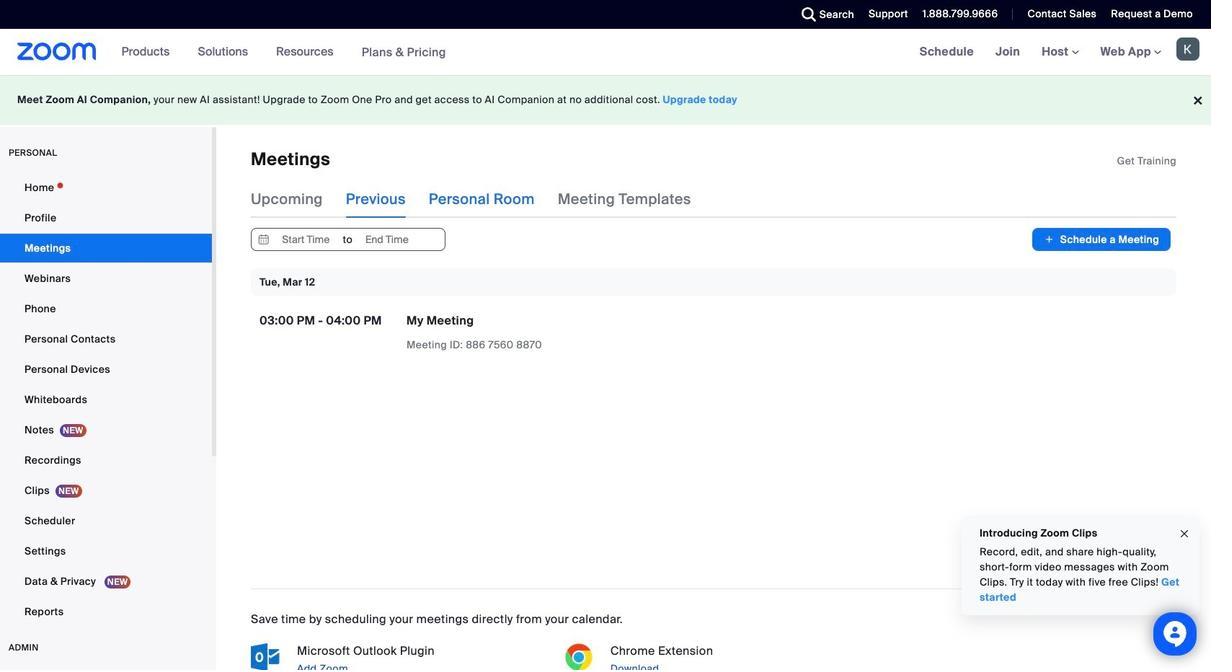 Task type: describe. For each thing, give the bounding box(es) containing it.
profile picture image
[[1177, 38, 1200, 61]]

add image
[[1045, 233, 1055, 247]]

personal menu menu
[[0, 173, 212, 628]]

my meeting element
[[407, 313, 474, 329]]

zoom logo image
[[17, 43, 96, 61]]

product information navigation
[[111, 29, 457, 76]]

date image
[[255, 229, 273, 251]]

Date Range Picker Start field
[[273, 229, 339, 251]]



Task type: vqa. For each thing, say whether or not it's contained in the screenshot.
tabs of meeting 'tab list'
yes



Task type: locate. For each thing, give the bounding box(es) containing it.
0 vertical spatial application
[[1118, 154, 1177, 168]]

banner
[[0, 29, 1212, 76]]

close image
[[1179, 526, 1191, 542]]

tabs of meeting tab list
[[251, 181, 715, 218]]

Date Range Picker End field
[[354, 229, 421, 251]]

1 horizontal spatial application
[[1118, 154, 1177, 168]]

meetings navigation
[[909, 29, 1212, 76]]

footer
[[0, 75, 1212, 125]]

report image
[[851, 318, 863, 330]]

0 horizontal spatial application
[[407, 313, 659, 353]]

application
[[1118, 154, 1177, 168], [407, 313, 659, 353]]

1 vertical spatial application
[[407, 313, 659, 353]]



